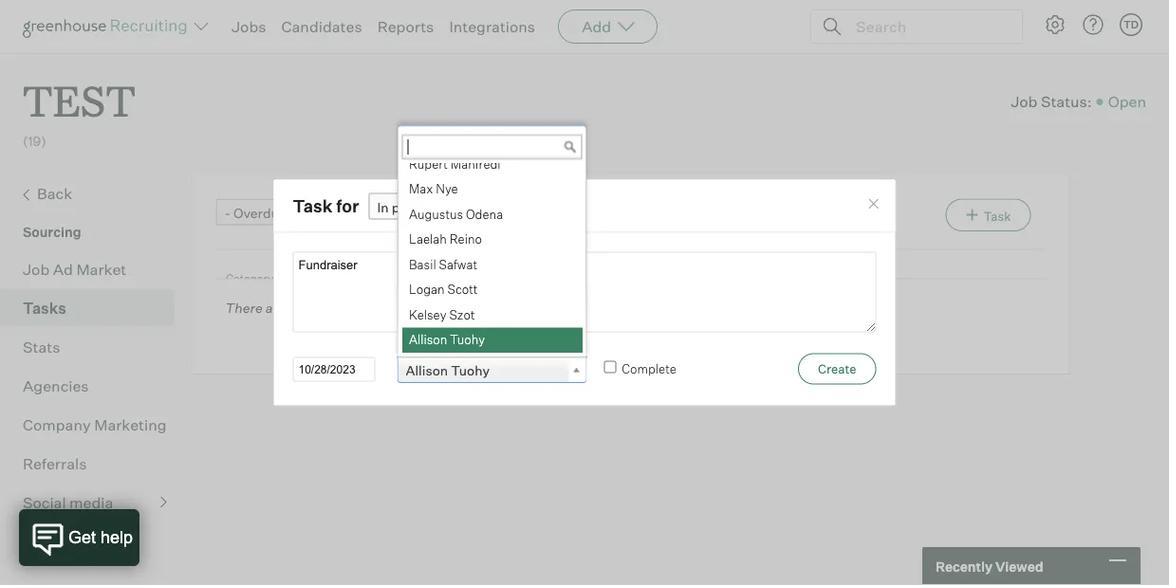 Task type: vqa. For each thing, say whether or not it's contained in the screenshot.
AGENCIES
yes



Task type: locate. For each thing, give the bounding box(es) containing it.
Search text field
[[852, 13, 1006, 40]]

max nye option
[[402, 177, 583, 202]]

allison tuohy down the allison tuohy option on the bottom left of page
[[406, 363, 490, 379]]

logan scott option
[[402, 278, 583, 303]]

recently
[[936, 559, 993, 575]]

1 vertical spatial allison
[[406, 363, 448, 379]]

0 vertical spatial allison tuohy
[[409, 332, 485, 348]]

for
[[336, 195, 359, 216]]

1 vertical spatial tasks
[[23, 299, 66, 318]]

event
[[438, 199, 472, 215]]

basil
[[409, 257, 436, 272]]

allison tuohy link
[[397, 357, 587, 385]]

integrations link
[[449, 17, 536, 36]]

tuohy down szot
[[450, 332, 485, 348]]

social
[[23, 493, 66, 512]]

referrals
[[23, 454, 87, 473]]

1 vertical spatial tuohy
[[451, 363, 490, 379]]

- overdue tasks
[[225, 205, 326, 221]]

1 horizontal spatial tasks
[[289, 205, 326, 221]]

close image
[[867, 197, 882, 212]]

kelsey
[[409, 307, 446, 322]]

integrations
[[449, 17, 536, 36]]

allison tuohy down kelsey szot
[[409, 332, 485, 348]]

1 horizontal spatial job
[[1011, 92, 1038, 111]]

Due Date text field
[[293, 357, 376, 382]]

- overdue tasks link
[[216, 199, 389, 227]]

allison tuohy inside task for dialog
[[406, 363, 490, 379]]

referrals link
[[23, 453, 167, 475]]

Complete checkbox
[[604, 361, 617, 373]]

laelah reino
[[409, 232, 482, 247]]

task for
[[293, 195, 359, 216]]

list box
[[398, 152, 583, 353]]

td
[[1124, 18, 1139, 31]]

job
[[1011, 92, 1038, 111], [23, 260, 50, 279]]

allison
[[409, 332, 447, 348], [406, 363, 448, 379]]

agencies link
[[23, 375, 167, 398]]

0 vertical spatial tuohy
[[450, 332, 485, 348]]

test link
[[23, 53, 136, 132]]

laelah
[[409, 232, 447, 247]]

job left ad
[[23, 260, 50, 279]]

marketing
[[94, 416, 167, 435]]

logan scott
[[409, 282, 478, 297]]

max nye
[[409, 181, 458, 197]]

0 vertical spatial allison
[[409, 332, 447, 348]]

szot
[[449, 307, 475, 322]]

status:
[[1042, 92, 1093, 111]]

allison tuohy
[[409, 332, 485, 348], [406, 363, 490, 379]]

tuohy
[[450, 332, 485, 348], [451, 363, 490, 379]]

None text field
[[402, 135, 583, 160]]

open
[[1109, 92, 1147, 111]]

tasks up stats
[[23, 299, 66, 318]]

-
[[225, 205, 231, 221]]

social media link
[[23, 492, 167, 514]]

tuohy down the allison tuohy option on the bottom left of page
[[451, 363, 490, 379]]

complete
[[622, 361, 677, 376]]

greenhouse recruiting image
[[23, 15, 194, 38]]

None submit
[[799, 353, 877, 385]]

task for task
[[321, 271, 345, 286]]

nye
[[436, 181, 458, 197]]

What In person event task are you going to do next? text field
[[293, 252, 877, 333]]

tasks link
[[23, 297, 167, 320]]

1 vertical spatial job
[[23, 260, 50, 279]]

safwat
[[439, 257, 477, 272]]

kelsey szot
[[409, 307, 475, 322]]

0 horizontal spatial job
[[23, 260, 50, 279]]

augustus
[[409, 207, 463, 222]]

test
[[23, 72, 136, 128]]

jobs link
[[232, 17, 266, 36]]

there
[[226, 300, 263, 316]]

tasks
[[289, 205, 326, 221], [23, 299, 66, 318]]

task
[[293, 195, 333, 216], [984, 209, 1012, 224], [321, 271, 345, 286]]

rupert
[[409, 156, 448, 171]]

job left status:
[[1011, 92, 1038, 111]]

in
[[377, 199, 389, 215]]

scott
[[447, 282, 478, 297]]

0 vertical spatial job
[[1011, 92, 1038, 111]]

reports link
[[378, 17, 434, 36]]

recently viewed
[[936, 559, 1044, 575]]

in person event link
[[369, 193, 559, 221]]

tasks left for
[[289, 205, 326, 221]]

to-
[[361, 300, 379, 316]]

task for dialog
[[273, 179, 897, 407]]

category
[[226, 271, 273, 286]]

market
[[76, 260, 126, 279]]

1 vertical spatial allison tuohy
[[406, 363, 490, 379]]

(19)
[[23, 133, 46, 150]]

task for sourcing
[[984, 209, 1012, 224]]

dos
[[379, 300, 402, 316]]

logan
[[409, 282, 444, 297]]



Task type: describe. For each thing, give the bounding box(es) containing it.
stats link
[[23, 336, 167, 359]]

no
[[288, 300, 304, 316]]

odena
[[466, 207, 503, 222]]

job ad market
[[23, 260, 126, 279]]

laelah reino option
[[402, 227, 583, 253]]

there are no overdue to-dos
[[226, 300, 402, 316]]

in person event
[[377, 199, 472, 215]]

basil safwat option
[[402, 253, 583, 278]]

sourcing
[[23, 224, 81, 240]]

tuohy inside option
[[450, 332, 485, 348]]

company marketing link
[[23, 414, 167, 436]]

kelsey szot option
[[402, 303, 583, 328]]

manfredi
[[450, 156, 500, 171]]

td button
[[1117, 9, 1147, 40]]

company marketing
[[23, 416, 167, 435]]

augustus odena
[[409, 207, 503, 222]]

social media
[[23, 493, 113, 512]]

company
[[23, 416, 91, 435]]

overdue
[[234, 205, 286, 221]]

allison inside task for dialog
[[406, 363, 448, 379]]

rupert manfredi
[[409, 156, 500, 171]]

none submit inside task for dialog
[[799, 353, 877, 385]]

job ad market link
[[23, 258, 167, 281]]

viewed
[[996, 559, 1044, 575]]

tuohy inside task for dialog
[[451, 363, 490, 379]]

candidates
[[282, 17, 362, 36]]

td button
[[1120, 13, 1143, 36]]

back
[[37, 184, 72, 203]]

test (19)
[[23, 72, 136, 150]]

task inside dialog
[[293, 195, 333, 216]]

job for job status:
[[1011, 92, 1038, 111]]

allison tuohy option
[[402, 328, 583, 353]]

ad
[[53, 260, 73, 279]]

overdue
[[307, 300, 358, 316]]

back link
[[23, 182, 167, 207]]

add button
[[558, 9, 658, 44]]

0 vertical spatial tasks
[[289, 205, 326, 221]]

configure image
[[1044, 13, 1067, 36]]

augustus odena option
[[402, 202, 583, 227]]

basil safwat
[[409, 257, 477, 272]]

0 horizontal spatial tasks
[[23, 299, 66, 318]]

job for job ad market
[[23, 260, 50, 279]]

reino
[[449, 232, 482, 247]]

reports
[[378, 17, 434, 36]]

job status:
[[1011, 92, 1093, 111]]

media
[[69, 493, 113, 512]]

allison inside option
[[409, 332, 447, 348]]

max
[[409, 181, 433, 197]]

add
[[582, 17, 612, 36]]

list box containing rupert manfredi
[[398, 152, 583, 353]]

are
[[266, 300, 286, 316]]

agencies
[[23, 377, 89, 396]]

candidates link
[[282, 17, 362, 36]]

person
[[392, 199, 435, 215]]

allison tuohy inside option
[[409, 332, 485, 348]]

rupert manfredi option
[[402, 152, 583, 177]]

stats
[[23, 338, 60, 357]]

jobs
[[232, 17, 266, 36]]



